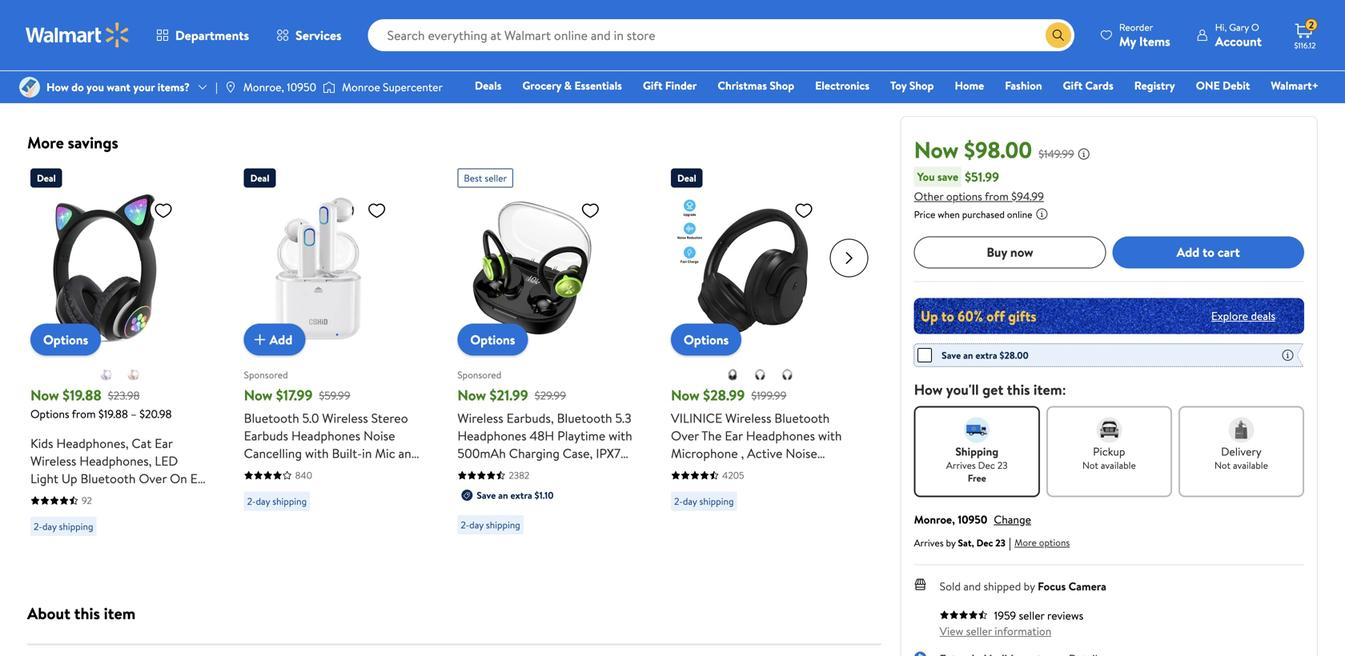 Task type: locate. For each thing, give the bounding box(es) containing it.
1 horizontal spatial 3+
[[329, 16, 340, 30]]

the
[[702, 427, 722, 445]]

$28.00
[[1000, 349, 1029, 362]]

essentials
[[575, 78, 622, 93]]

1 horizontal spatial monroe,
[[914, 512, 955, 528]]

0 vertical spatial from
[[985, 188, 1009, 204]]

0 horizontal spatial shop
[[770, 78, 795, 93]]

save right save an extra $28.00 checkbox on the right bottom of the page
[[942, 349, 961, 362]]

0 horizontal spatial available
[[1101, 459, 1136, 472]]

options link
[[30, 324, 101, 356], [458, 324, 528, 356], [671, 324, 742, 356]]

| right items? on the top left
[[215, 79, 218, 95]]

sports
[[458, 515, 494, 533]]

add left to at top
[[1177, 244, 1200, 261]]

charging
[[509, 445, 560, 463], [244, 463, 295, 480]]

1 horizontal spatial gift
[[1063, 78, 1083, 93]]

options for now $19.88
[[43, 331, 88, 349]]

1 vertical spatial save
[[942, 349, 961, 362]]

an for save an extra $28.00
[[964, 349, 974, 362]]

save for save an extra $1.10
[[477, 489, 496, 503]]

&
[[564, 78, 572, 93]]

$59.99
[[319, 388, 350, 403]]

on
[[170, 470, 187, 488]]

ipx7
[[596, 445, 621, 463]]

0 vertical spatial over
[[671, 427, 699, 445]]

in inside "sponsored now $17.99 $59.99 bluetooth 5.0 wireless stereo earbuds headphones noise cancelling with built-in mic and charging case hands-free calling sweatproof in-ear headset earphone earpiece for iphone/android smart phones"
[[362, 445, 372, 463]]

1 horizontal spatial delivery
[[1221, 444, 1262, 460]]

by left focus
[[1024, 579, 1035, 594]]

not
[[1083, 459, 1099, 472], [1215, 459, 1231, 472]]

1 vertical spatial 23
[[996, 536, 1006, 550]]

1 vertical spatial monroe,
[[914, 512, 955, 528]]

1 horizontal spatial more
[[1015, 536, 1037, 550]]

over inside now $28.99 $199.99 vilinice wireless bluetooth over the ear headphones with microphone , active noise cancelling headphones for travel, sport
[[671, 427, 699, 445]]

3 3+ day shipping from the left
[[674, 16, 739, 30]]

microphone inside sponsored now $21.99 $29.99 wireless earbuds, bluetooth 5.3 headphones 48h playtime with 500mah charging case, ipx7 waterproof over-ear earphones with earhooks built- in microphone earbuds for sports running workout
[[471, 498, 538, 515]]

0 vertical spatial by
[[946, 536, 956, 550]]

for right the active
[[804, 463, 821, 480]]

over left on
[[139, 470, 167, 488]]

$29.99
[[535, 388, 566, 403]]

with right the playtime
[[609, 427, 632, 445]]

0 horizontal spatial and
[[398, 445, 418, 463]]

now up you
[[914, 134, 959, 165]]

change
[[994, 512, 1032, 528]]

seller for best
[[485, 171, 507, 185]]

options up kids
[[30, 406, 69, 422]]

grocery & essentials
[[523, 78, 622, 93]]

sponsored up $21.99
[[458, 368, 502, 382]]

add to cart button
[[1113, 236, 1305, 269]]

reorder
[[1120, 20, 1154, 34]]

1 horizontal spatial 3+ day shipping
[[329, 16, 393, 30]]

registry link
[[1127, 77, 1183, 94]]

1 options link from the left
[[30, 324, 101, 356]]

1 horizontal spatial not
[[1215, 459, 1231, 472]]

product group containing now $28.99
[[671, 162, 850, 567]]

how for how do you want your items?
[[46, 79, 69, 95]]

earbuds left 5.0
[[244, 427, 288, 445]]

how do you want your items?
[[46, 79, 190, 95]]

shipping arrives dec 23 free
[[947, 444, 1008, 485]]

4.267 stars out of 5, based on 1959 seller reviews element
[[940, 611, 988, 620]]

1 gift from the left
[[643, 78, 663, 93]]

0 horizontal spatial add
[[270, 331, 293, 349]]

seller down 4.267 stars out of 5, based on 1959 seller reviews element
[[966, 624, 992, 639]]

an up "you'll"
[[964, 349, 974, 362]]

0 vertical spatial earbuds
[[244, 427, 288, 445]]

this left item
[[74, 603, 100, 625]]

with right the active
[[818, 427, 842, 445]]

available
[[1101, 459, 1136, 472], [1233, 459, 1269, 472]]

sat,
[[958, 536, 974, 550]]

you save $51.99 other options from $94.99
[[914, 168, 1044, 204]]

ear inside "sponsored now $17.99 $59.99 bluetooth 5.0 wireless stereo earbuds headphones noise cancelling with built-in mic and charging case hands-free calling sweatproof in-ear headset earphone earpiece for iphone/android smart phones"
[[367, 480, 385, 498]]

10950 up sat,
[[958, 512, 988, 528]]

now inside sponsored now $21.99 $29.99 wireless earbuds, bluetooth 5.3 headphones 48h playtime with 500mah charging case, ipx7 waterproof over-ear earphones with earhooks built- in microphone earbuds for sports running workout
[[458, 386, 486, 406]]

gift for gift finder
[[643, 78, 663, 93]]

1 vertical spatial how
[[914, 380, 943, 400]]

wireless down $199.99
[[726, 410, 772, 427]]

0 vertical spatial delivery
[[285, 16, 319, 30]]

deal for now $19.88
[[37, 171, 56, 185]]

0 vertical spatial arrives
[[947, 459, 976, 472]]

wireless up black
[[30, 453, 76, 470]]

noise up 'free'
[[364, 427, 395, 445]]

add to cart image
[[250, 330, 270, 350]]

options
[[947, 188, 983, 204], [1039, 536, 1070, 550]]

now $19.88 $23.98 options from $19.88 – $20.98
[[30, 386, 172, 422]]

from up purchased
[[985, 188, 1009, 204]]

1 vertical spatial arrives
[[914, 536, 944, 550]]

shipping down save an extra $2.00
[[486, 65, 520, 78]]

2 deal from the left
[[250, 171, 269, 185]]

0 horizontal spatial cancelling
[[244, 445, 302, 463]]

delivery up monroe, 10950
[[285, 16, 319, 30]]

2 gift from the left
[[1063, 78, 1083, 93]]

1 vertical spatial microphone
[[471, 498, 538, 515]]

fashion link
[[998, 77, 1050, 94]]

1 vertical spatial from
[[72, 406, 96, 422]]

0 vertical spatial $19.88
[[63, 386, 102, 406]]

 image
[[19, 77, 40, 98], [323, 79, 336, 95]]

1 horizontal spatial and
[[964, 579, 981, 594]]

0 horizontal spatial seller
[[485, 171, 507, 185]]

microphone down 2382
[[471, 498, 538, 515]]

1 vertical spatial more
[[1015, 536, 1037, 550]]

sponsored inside sponsored now $21.99 $29.99 wireless earbuds, bluetooth 5.3 headphones 48h playtime with 500mah charging case, ipx7 waterproof over-ear earphones with earhooks built- in microphone earbuds for sports running workout
[[458, 368, 502, 382]]

sold
[[940, 579, 961, 594]]

shipping down 92
[[59, 520, 93, 534]]

light
[[30, 470, 58, 488]]

shipping right services
[[359, 16, 393, 30]]

0 horizontal spatial |
[[215, 79, 218, 95]]

add up $17.99
[[270, 331, 293, 349]]

1 horizontal spatial in
[[458, 498, 467, 515]]

1 not from the left
[[1083, 459, 1099, 472]]

purple image
[[100, 369, 112, 382]]

waterproof
[[458, 463, 522, 480]]

save an extra $2.00
[[477, 35, 558, 49]]

sponsored up $17.99
[[244, 368, 288, 382]]

wireless for $28.99
[[726, 410, 772, 427]]

wireless inside now $28.99 $199.99 vilinice wireless bluetooth over the ear headphones with microphone , active noise cancelling headphones for travel, sport
[[726, 410, 772, 427]]

1 horizontal spatial by
[[1024, 579, 1035, 594]]

0 horizontal spatial deal
[[37, 171, 56, 185]]

hi,
[[1216, 20, 1227, 34]]

pickup
[[247, 16, 275, 30], [1093, 444, 1126, 460]]

23 inside arrives by sat, dec 23 | more options
[[996, 536, 1006, 550]]

deals
[[1251, 308, 1276, 324]]

2 sponsored from the left
[[458, 368, 502, 382]]

1 horizontal spatial microphone
[[671, 445, 738, 463]]

with inside now $28.99 $199.99 vilinice wireless bluetooth over the ear headphones with microphone , active noise cancelling headphones for travel, sport
[[818, 427, 842, 445]]

not down intent image for delivery
[[1215, 459, 1231, 472]]

not inside the "delivery not available"
[[1215, 459, 1231, 472]]

1 horizontal spatial shop
[[910, 78, 934, 93]]

1 available from the left
[[1101, 459, 1136, 472]]

noise inside now $28.99 $199.99 vilinice wireless bluetooth over the ear headphones with microphone , active noise cancelling headphones for travel, sport
[[786, 445, 818, 463]]

legal information image
[[1036, 208, 1049, 220]]

to
[[1203, 244, 1215, 261]]

0 horizontal spatial this
[[74, 603, 100, 625]]

1 shop from the left
[[770, 78, 795, 93]]

$17.99
[[276, 386, 313, 406]]

charging inside sponsored now $21.99 $29.99 wireless earbuds, bluetooth 5.3 headphones 48h playtime with 500mah charging case, ipx7 waterproof over-ear earphones with earhooks built- in microphone earbuds for sports running workout
[[509, 445, 560, 463]]

an
[[498, 35, 508, 49], [964, 349, 974, 362], [498, 489, 508, 503]]

0 vertical spatial add
[[1177, 244, 1200, 261]]

purchased
[[962, 208, 1005, 221]]

toddler
[[154, 488, 195, 505]]

options up now $19.88 $23.98 options from $19.88 – $20.98
[[43, 331, 88, 349]]

0 horizontal spatial not
[[1083, 459, 1099, 472]]

add for add to cart
[[1177, 244, 1200, 261]]

3+ day shipping up do
[[34, 16, 98, 30]]

options link up purple icon
[[30, 324, 101, 356]]

1 horizontal spatial noise
[[786, 445, 818, 463]]

2 options link from the left
[[458, 324, 528, 356]]

$51.99
[[965, 168, 1000, 186]]

gift left cards
[[1063, 78, 1083, 93]]

shipping
[[63, 16, 98, 30], [359, 16, 393, 30], [704, 16, 739, 30], [486, 65, 520, 78], [272, 495, 307, 509], [700, 495, 734, 509], [486, 519, 520, 532], [59, 520, 93, 534]]

extra down 1364 at the top of the page
[[511, 35, 532, 49]]

one debit link
[[1189, 77, 1258, 94]]

seller for 1959
[[1019, 608, 1045, 624]]

1 horizontal spatial earbuds
[[541, 498, 585, 515]]

home link
[[948, 77, 992, 94]]

0 horizontal spatial arrives
[[914, 536, 944, 550]]

$1.10
[[535, 489, 554, 503]]

restored up do
[[50, 42, 94, 58]]

0 vertical spatial save
[[477, 35, 496, 49]]

10950 for monroe, 10950 change
[[958, 512, 988, 528]]

extra down 2382
[[511, 489, 532, 503]]

by inside arrives by sat, dec 23 | more options
[[946, 536, 956, 550]]

pickup left services
[[247, 16, 275, 30]]

2-
[[461, 65, 469, 78], [247, 495, 256, 509], [674, 495, 683, 509], [461, 519, 469, 532], [34, 520, 42, 534]]

an for save an extra $1.10
[[498, 489, 508, 503]]

arrives left sat,
[[914, 536, 944, 550]]

reorder my items
[[1120, 20, 1171, 50]]

now for now $98.00
[[914, 134, 959, 165]]

restored up christmas
[[690, 42, 735, 58]]

charging up 2382
[[509, 445, 560, 463]]

0 horizontal spatial pickup
[[247, 16, 275, 30]]

and right sold
[[964, 579, 981, 594]]

available inside pickup not available
[[1101, 459, 1136, 472]]

gift left finder
[[643, 78, 663, 93]]

23 down change
[[996, 536, 1006, 550]]

shop inside "link"
[[770, 78, 795, 93]]

0 horizontal spatial by
[[946, 536, 956, 550]]

calling
[[244, 480, 282, 498]]

3 deal from the left
[[678, 171, 697, 185]]

1 horizontal spatial how
[[914, 380, 943, 400]]

| down change
[[1009, 534, 1012, 552]]

now
[[914, 134, 959, 165], [30, 386, 59, 406], [244, 386, 273, 406], [458, 386, 486, 406], [671, 386, 700, 406]]

1 horizontal spatial over
[[671, 427, 699, 445]]

1 horizontal spatial options
[[1039, 536, 1070, 550]]

0 horizontal spatial built-
[[332, 445, 362, 463]]

bluetooth up case,
[[557, 410, 612, 427]]

1 sponsored from the left
[[244, 368, 288, 382]]

arrives
[[947, 459, 976, 472], [914, 536, 944, 550]]

0 vertical spatial options
[[947, 188, 983, 204]]

shop right christmas
[[770, 78, 795, 93]]

save an extra $28.00
[[942, 349, 1029, 362]]

0 vertical spatial dec
[[978, 459, 995, 472]]

options up "black" icon
[[684, 331, 729, 349]]

gary
[[1230, 20, 1249, 34]]

available inside the "delivery not available"
[[1233, 459, 1269, 472]]

extra left $28.00
[[976, 349, 998, 362]]

wireless down $59.99
[[322, 410, 368, 427]]

2 vertical spatial extra
[[511, 489, 532, 503]]

charging inside "sponsored now $17.99 $59.99 bluetooth 5.0 wireless stereo earbuds headphones noise cancelling with built-in mic and charging case hands-free calling sweatproof in-ear headset earphone earpiece for iphone/android smart phones"
[[244, 463, 295, 480]]

1 vertical spatial |
[[1009, 534, 1012, 552]]

microphone
[[671, 445, 738, 463], [471, 498, 538, 515]]

boy
[[30, 505, 51, 523]]

now left $21.99
[[458, 386, 486, 406]]

intent image for shipping image
[[964, 417, 990, 443]]

more inside arrives by sat, dec 23 | more options
[[1015, 536, 1037, 550]]

from left –
[[72, 406, 96, 422]]

services button
[[263, 16, 355, 54]]

product group containing now $21.99
[[458, 162, 636, 567]]

 image left do
[[19, 77, 40, 98]]

an down waterproof
[[498, 489, 508, 503]]

for inside now $28.99 $199.99 vilinice wireless bluetooth over the ear headphones with microphone , active noise cancelling headphones for travel, sport
[[804, 463, 821, 480]]

restored
[[50, 42, 94, 58], [690, 42, 735, 58]]

microphone down the vilinice
[[671, 445, 738, 463]]

1 vertical spatial $19.88
[[98, 406, 128, 422]]

pickup for pickup not available
[[1093, 444, 1126, 460]]

5.3
[[615, 410, 632, 427]]

headphones inside the kids headphones, cat ear wireless headphones, led light up bluetooth over on ear black headphones for toddler boy girl teen childr
[[63, 488, 132, 505]]

wireless up 500mah
[[458, 410, 504, 427]]

built- left 'free'
[[332, 445, 362, 463]]

for left toddler on the bottom of page
[[135, 488, 152, 505]]

$19.88 left –
[[98, 406, 128, 422]]

1 vertical spatial extra
[[976, 349, 998, 362]]

black
[[30, 488, 60, 505]]

1 horizontal spatial restored
[[690, 42, 735, 58]]

built- down ipx7
[[600, 480, 630, 498]]

10950 for monroe, 10950
[[287, 79, 316, 95]]

2 horizontal spatial options link
[[671, 324, 742, 356]]

now inside now $28.99 $199.99 vilinice wireless bluetooth over the ear headphones with microphone , active noise cancelling headphones for travel, sport
[[671, 386, 700, 406]]

earbuds inside sponsored now $21.99 $29.99 wireless earbuds, bluetooth 5.3 headphones 48h playtime with 500mah charging case, ipx7 waterproof over-ear earphones with earhooks built- in microphone earbuds for sports running workout
[[541, 498, 585, 515]]

not down intent image for pickup
[[1083, 459, 1099, 472]]

1 vertical spatial in
[[458, 498, 467, 515]]

pickup for pickup
[[247, 16, 275, 30]]

2 restored from the left
[[690, 42, 735, 58]]

23 inside shipping arrives dec 23 free
[[998, 459, 1008, 472]]

options up price when purchased online
[[947, 188, 983, 204]]

delivery down intent image for delivery
[[1221, 444, 1262, 460]]

0 vertical spatial 23
[[998, 459, 1008, 472]]

arrives down intent image for shipping
[[947, 459, 976, 472]]

0 vertical spatial how
[[46, 79, 69, 95]]

more down change
[[1015, 536, 1037, 550]]

how for how you'll get this item:
[[914, 380, 943, 400]]

2- left girl
[[34, 520, 42, 534]]

3+ day shipping up monroe
[[329, 16, 393, 30]]

available for delivery
[[1233, 459, 1269, 472]]

0 vertical spatial extra
[[511, 35, 532, 49]]

1 horizontal spatial available
[[1233, 459, 1269, 472]]

now up kids
[[30, 386, 59, 406]]

monroe, down services dropdown button
[[243, 79, 284, 95]]

1 horizontal spatial 10950
[[958, 512, 988, 528]]

search icon image
[[1052, 29, 1065, 42]]

0 horizontal spatial gift
[[643, 78, 663, 93]]

toy
[[891, 78, 907, 93]]

0 horizontal spatial in
[[362, 445, 372, 463]]

0 vertical spatial in
[[362, 445, 372, 463]]

vilinice
[[671, 410, 723, 427]]

monroe, up arrives by sat, dec 23 | more options
[[914, 512, 955, 528]]

0 horizontal spatial  image
[[19, 77, 40, 98]]

save an extra $1.10
[[477, 489, 554, 503]]

0 horizontal spatial earbuds
[[244, 427, 288, 445]]

now inside now $19.88 $23.98 options from $19.88 – $20.98
[[30, 386, 59, 406]]

0 vertical spatial an
[[498, 35, 508, 49]]

0 horizontal spatial charging
[[244, 463, 295, 480]]

wireless inside sponsored now $21.99 $29.99 wireless earbuds, bluetooth 5.3 headphones 48h playtime with 500mah charging case, ipx7 waterproof over-ear earphones with earhooks built- in microphone earbuds for sports running workout
[[458, 410, 504, 427]]

an left $2.00 on the top of page
[[498, 35, 508, 49]]

1 vertical spatial dec
[[977, 536, 993, 550]]

0 vertical spatial this
[[1007, 380, 1030, 400]]

0 horizontal spatial noise
[[364, 427, 395, 445]]

0 horizontal spatial 10950
[[287, 79, 316, 95]]

sweatproof
[[285, 480, 349, 498]]

dec down intent image for shipping
[[978, 459, 995, 472]]

and right mic
[[398, 445, 418, 463]]

get
[[983, 380, 1004, 400]]

available down intent image for pickup
[[1101, 459, 1136, 472]]

1 horizontal spatial add
[[1177, 244, 1200, 261]]

intent image for delivery image
[[1229, 417, 1255, 443]]

add inside the product group
[[270, 331, 293, 349]]

led
[[155, 453, 178, 470]]

2 not from the left
[[1215, 459, 1231, 472]]

1 horizontal spatial built-
[[600, 480, 630, 498]]

1 horizontal spatial arrives
[[947, 459, 976, 472]]

product group
[[30, 0, 209, 88], [458, 0, 636, 97], [671, 0, 850, 88], [30, 162, 209, 567], [244, 162, 422, 567], [458, 162, 636, 567], [671, 162, 850, 567]]

2 horizontal spatial 3+ day shipping
[[674, 16, 739, 30]]

girl
[[55, 505, 75, 523]]

0 vertical spatial microphone
[[671, 445, 738, 463]]

by left sat,
[[946, 536, 956, 550]]

account
[[1216, 32, 1262, 50]]

savings
[[68, 131, 118, 154]]

$19.88 down purple icon
[[63, 386, 102, 406]]

for inside sponsored now $21.99 $29.99 wireless earbuds, bluetooth 5.3 headphones 48h playtime with 500mah charging case, ipx7 waterproof over-ear earphones with earhooks built- in microphone earbuds for sports running workout
[[588, 498, 604, 515]]

wireless earbuds, bluetooth 5.3 headphones 48h playtime with 500mah charging case, ipx7 waterproof over-ear earphones with earhooks built-in microphone earbuds for sports running workout image
[[458, 194, 607, 343]]

1 vertical spatial an
[[964, 349, 974, 362]]

product group containing now $19.88
[[30, 162, 209, 567]]

reviews
[[1048, 608, 1084, 624]]

now for now $28.99 $199.99 vilinice wireless bluetooth over the ear headphones with microphone , active noise cancelling headphones for travel, sport
[[671, 386, 700, 406]]

options inside now $19.88 $23.98 options from $19.88 – $20.98
[[30, 406, 69, 422]]

0 horizontal spatial options link
[[30, 324, 101, 356]]

0 horizontal spatial restored
[[50, 42, 94, 58]]

cart
[[1218, 244, 1240, 261]]

for right "earpiece" on the left of page
[[400, 498, 417, 515]]

phones
[[370, 515, 411, 533]]

2 available from the left
[[1233, 459, 1269, 472]]

next slide for more savings list image
[[830, 239, 869, 278]]

dec inside arrives by sat, dec 23 | more options
[[977, 536, 993, 550]]

1 horizontal spatial pickup
[[1093, 444, 1126, 460]]

save up deals link at the top of page
[[477, 35, 496, 49]]

1 vertical spatial options
[[1039, 536, 1070, 550]]

items
[[1140, 32, 1171, 50]]

 image
[[224, 81, 237, 94]]

options up focus
[[1039, 536, 1070, 550]]

this right get
[[1007, 380, 1030, 400]]

teen
[[78, 505, 104, 523]]

smart
[[334, 515, 367, 533]]

now up the vilinice
[[671, 386, 700, 406]]

1959
[[994, 608, 1016, 624]]

2 horizontal spatial 3+
[[674, 16, 685, 30]]

1 vertical spatial built-
[[600, 480, 630, 498]]

1 horizontal spatial deal
[[250, 171, 269, 185]]

2-day shipping down 4205
[[674, 495, 734, 509]]

1 vertical spatial pickup
[[1093, 444, 1126, 460]]

seller for view
[[966, 624, 992, 639]]

black image
[[727, 369, 740, 382]]

1 vertical spatial earbuds
[[541, 498, 585, 515]]

2 vertical spatial an
[[498, 489, 508, 503]]

shipping
[[956, 444, 999, 460]]

do
[[71, 79, 84, 95]]

pickup inside pickup not available
[[1093, 444, 1126, 460]]

1 deal from the left
[[37, 171, 56, 185]]

now $28.99 $199.99 vilinice wireless bluetooth over the ear headphones with microphone , active noise cancelling headphones for travel, sport
[[671, 386, 842, 498]]

ear inside sponsored now $21.99 $29.99 wireless earbuds, bluetooth 5.3 headphones 48h playtime with 500mah charging case, ipx7 waterproof over-ear earphones with earhooks built- in microphone earbuds for sports running workout
[[557, 463, 576, 480]]

delivery for delivery
[[285, 16, 319, 30]]

sponsored
[[244, 368, 288, 382], [458, 368, 502, 382]]

0 vertical spatial more
[[27, 131, 64, 154]]

wireless
[[322, 410, 368, 427], [458, 410, 504, 427], [726, 410, 772, 427], [30, 453, 76, 470]]

buy
[[987, 244, 1008, 261]]

bluetooth down $17.99
[[244, 410, 299, 427]]

how left "you'll"
[[914, 380, 943, 400]]

2-day shipping down earphones
[[461, 519, 520, 532]]

save
[[477, 35, 496, 49], [942, 349, 961, 362], [477, 489, 496, 503]]

1 vertical spatial 10950
[[958, 512, 988, 528]]

not inside pickup not available
[[1083, 459, 1099, 472]]

options link up $21.99
[[458, 324, 528, 356]]

2382
[[509, 469, 530, 483]]

more left savings
[[27, 131, 64, 154]]

bluetooth up 92
[[80, 470, 136, 488]]

delivery
[[285, 16, 319, 30], [1221, 444, 1262, 460]]

headphones,
[[56, 435, 129, 453], [80, 453, 152, 470]]

earbuds down over-
[[541, 498, 585, 515]]

0 horizontal spatial how
[[46, 79, 69, 95]]

now left $17.99
[[244, 386, 273, 406]]

0 horizontal spatial monroe,
[[243, 79, 284, 95]]

noise right the active
[[786, 445, 818, 463]]

gift inside "link"
[[643, 78, 663, 93]]

$149.99
[[1039, 146, 1075, 162]]

headphones, down now $19.88 $23.98 options from $19.88 – $20.98
[[56, 435, 129, 453]]

by
[[946, 536, 956, 550], [1024, 579, 1035, 594]]

sponsored inside "sponsored now $17.99 $59.99 bluetooth 5.0 wireless stereo earbuds headphones noise cancelling with built-in mic and charging case hands-free calling sweatproof in-ear headset earphone earpiece for iphone/android smart phones"
[[244, 368, 288, 382]]

delivery inside the "delivery not available"
[[1221, 444, 1262, 460]]

how left do
[[46, 79, 69, 95]]

2 shop from the left
[[910, 78, 934, 93]]

0 vertical spatial |
[[215, 79, 218, 95]]

options inside arrives by sat, dec 23 | more options
[[1039, 536, 1070, 550]]

wireless inside the kids headphones, cat ear wireless headphones, led light up bluetooth over on ear black headphones for toddler boy girl teen childr
[[30, 453, 76, 470]]

1 horizontal spatial sponsored
[[458, 368, 502, 382]]



Task type: vqa. For each thing, say whether or not it's contained in the screenshot.
'Price when purchased online'
yes



Task type: describe. For each thing, give the bounding box(es) containing it.
kids headphones, cat ear wireless headphones, led light up bluetooth over on ear black headphones for toddler boy girl teen childr image
[[30, 194, 179, 343]]

Search search field
[[368, 19, 1075, 51]]

view seller information
[[940, 624, 1052, 639]]

wireless for headphones,
[[30, 453, 76, 470]]

kids
[[30, 435, 53, 453]]

2- up iphone/android
[[247, 495, 256, 509]]

3 options link from the left
[[671, 324, 742, 356]]

hands-
[[328, 463, 367, 480]]

home
[[955, 78, 984, 93]]

buy now
[[987, 244, 1034, 261]]

earphones
[[458, 480, 516, 498]]

2-day shipping down 92
[[34, 520, 93, 534]]

$116.12
[[1295, 40, 1316, 51]]

built- inside sponsored now $21.99 $29.99 wireless earbuds, bluetooth 5.3 headphones 48h playtime with 500mah charging case, ipx7 waterproof over-ear earphones with earhooks built- in microphone earbuds for sports running workout
[[600, 480, 630, 498]]

$23.98
[[108, 388, 140, 403]]

about
[[27, 603, 70, 625]]

,
[[741, 445, 744, 463]]

electronics
[[815, 78, 870, 93]]

toy shop
[[891, 78, 934, 93]]

in-
[[352, 480, 367, 498]]

add to favorites list, wireless earbuds, bluetooth 5.3 headphones 48h playtime with 500mah charging case, ipx7 waterproof over-ear earphones with earhooks built-in microphone earbuds for sports running workout image
[[581, 201, 600, 221]]

now inside "sponsored now $17.99 $59.99 bluetooth 5.0 wireless stereo earbuds headphones noise cancelling with built-in mic and charging case hands-free calling sweatproof in-ear headset earphone earpiece for iphone/android smart phones"
[[244, 386, 273, 406]]

item
[[104, 603, 136, 625]]

1959 seller reviews
[[994, 608, 1084, 624]]

deals
[[475, 78, 502, 93]]

options for now $21.99
[[470, 331, 515, 349]]

up to sixty percent off deals. shop now. image
[[914, 298, 1305, 334]]

save for save an extra $28.00
[[942, 349, 961, 362]]

free
[[968, 472, 987, 485]]

options inside you save $51.99 other options from $94.99
[[947, 188, 983, 204]]

from inside now $19.88 $23.98 options from $19.88 – $20.98
[[72, 406, 96, 422]]

learn more about strikethrough prices image
[[1078, 148, 1091, 160]]

gift cards link
[[1056, 77, 1121, 94]]

1 3+ from the left
[[34, 16, 45, 30]]

price
[[914, 208, 936, 221]]

1364
[[509, 15, 528, 29]]

options link for now
[[30, 324, 101, 356]]

save an extra $28.00 element
[[918, 347, 1029, 363]]

case,
[[563, 445, 593, 463]]

earpiece
[[349, 498, 397, 515]]

for inside "sponsored now $17.99 $59.99 bluetooth 5.0 wireless stereo earbuds headphones noise cancelling with built-in mic and charging case hands-free calling sweatproof in-ear headset earphone earpiece for iphone/android smart phones"
[[400, 498, 417, 515]]

Save an extra $28.00 checkbox
[[918, 348, 932, 363]]

with inside "sponsored now $17.99 $59.99 bluetooth 5.0 wireless stereo earbuds headphones noise cancelling with built-in mic and charging case hands-free calling sweatproof in-ear headset earphone earpiece for iphone/android smart phones"
[[305, 445, 329, 463]]

 image for how do you want your items?
[[19, 77, 40, 98]]

1 3+ day shipping from the left
[[34, 16, 98, 30]]

more information on savings image
[[1282, 349, 1295, 362]]

other options from $94.99 button
[[914, 188, 1044, 204]]

built- inside "sponsored now $17.99 $59.99 bluetooth 5.0 wireless stereo earbuds headphones noise cancelling with built-in mic and charging case hands-free calling sweatproof in-ear headset earphone earpiece for iphone/android smart phones"
[[332, 445, 362, 463]]

an for save an extra $2.00
[[498, 35, 508, 49]]

online
[[1007, 208, 1033, 221]]

2- left deals
[[461, 65, 469, 78]]

not for pickup
[[1083, 459, 1099, 472]]

view seller information link
[[940, 624, 1052, 639]]

ear inside now $28.99 $199.99 vilinice wireless bluetooth over the ear headphones with microphone , active noise cancelling headphones for travel, sport
[[725, 427, 743, 445]]

1 vertical spatial and
[[964, 579, 981, 594]]

Walmart Site-Wide search field
[[368, 19, 1075, 51]]

best seller
[[464, 171, 507, 185]]

cards
[[1086, 78, 1114, 93]]

2 3+ from the left
[[329, 16, 340, 30]]

5.0
[[302, 410, 319, 427]]

2-day shipping down save an extra $2.00
[[461, 65, 520, 78]]

options for now $28.99
[[684, 331, 729, 349]]

one
[[1196, 78, 1220, 93]]

you
[[87, 79, 104, 95]]

extra for $2.00
[[511, 35, 532, 49]]

change button
[[994, 512, 1032, 528]]

gift cards
[[1063, 78, 1114, 93]]

upgraded noise canceling headphones image
[[781, 369, 794, 382]]

add to favorites list, kids headphones, cat ear wireless headphones, led light up bluetooth over on ear black headphones for toddler boy girl teen childr image
[[154, 201, 173, 221]]

noise inside "sponsored now $17.99 $59.99 bluetooth 5.0 wireless stereo earbuds headphones noise cancelling with built-in mic and charging case hands-free calling sweatproof in-ear headset earphone earpiece for iphone/android smart phones"
[[364, 427, 395, 445]]

bluetooth 5.0 wireless stereo earbuds headphones noise cancelling with built-in mic and charging case hands-free calling sweatproof in-ear headset earphone earpiece for iphone/android smart phones image
[[244, 194, 393, 343]]

how you'll get this item:
[[914, 380, 1067, 400]]

in inside sponsored now $21.99 $29.99 wireless earbuds, bluetooth 5.3 headphones 48h playtime with 500mah charging case, ipx7 waterproof over-ear earphones with earhooks built- in microphone earbuds for sports running workout
[[458, 498, 467, 515]]

more options button
[[1015, 536, 1070, 550]]

camera
[[1069, 579, 1107, 594]]

o
[[1252, 20, 1260, 34]]

product group containing now $17.99
[[244, 162, 422, 567]]

3 3+ from the left
[[674, 16, 685, 30]]

arrives inside shipping arrives dec 23 free
[[947, 459, 976, 472]]

bluetooth inside the kids headphones, cat ear wireless headphones, led light up bluetooth over on ear black headphones for toddler boy girl teen childr
[[80, 470, 136, 488]]

vilinice wireless bluetooth over the ear headphones with microphone , active noise cancelling headphones for travel, sport image
[[671, 194, 820, 343]]

2- left sport
[[674, 495, 683, 509]]

delivery for delivery not available
[[1221, 444, 1262, 460]]

add to favorites list, bluetooth 5.0 wireless stereo earbuds headphones noise cancelling with built-in mic and charging case hands-free calling sweatproof in-ear headset earphone earpiece for iphone/android smart phones image
[[367, 201, 387, 221]]

grocery & essentials link
[[515, 77, 629, 94]]

48h
[[530, 427, 555, 445]]

and inside "sponsored now $17.99 $59.99 bluetooth 5.0 wireless stereo earbuds headphones noise cancelling with built-in mic and charging case hands-free calling sweatproof in-ear headset earphone earpiece for iphone/android smart phones"
[[398, 445, 418, 463]]

walmart+ link
[[1264, 77, 1326, 94]]

arrives by sat, dec 23 | more options
[[914, 534, 1070, 552]]

add for add
[[270, 331, 293, 349]]

840
[[295, 469, 312, 483]]

bluetooth inside sponsored now $21.99 $29.99 wireless earbuds, bluetooth 5.3 headphones 48h playtime with 500mah charging case, ipx7 waterproof over-ear earphones with earhooks built- in microphone earbuds for sports running workout
[[557, 410, 612, 427]]

pickup not available
[[1083, 444, 1136, 472]]

cancelling inside "sponsored now $17.99 $59.99 bluetooth 5.0 wireless stereo earbuds headphones noise cancelling with built-in mic and charging case hands-free calling sweatproof in-ear headset earphone earpiece for iphone/android smart phones"
[[244, 445, 302, 463]]

more savings
[[27, 131, 118, 154]]

deep black image
[[754, 369, 767, 382]]

over inside the kids headphones, cat ear wireless headphones, led light up bluetooth over on ear black headphones for toddler boy girl teen childr
[[139, 470, 167, 488]]

earbuds inside "sponsored now $17.99 $59.99 bluetooth 5.0 wireless stereo earbuds headphones noise cancelling with built-in mic and charging case hands-free calling sweatproof in-ear headset earphone earpiece for iphone/android smart phones"
[[244, 427, 288, 445]]

pink image
[[127, 369, 140, 382]]

2
[[1309, 18, 1314, 32]]

wireless inside "sponsored now $17.99 $59.99 bluetooth 5.0 wireless stereo earbuds headphones noise cancelling with built-in mic and charging case hands-free calling sweatproof in-ear headset earphone earpiece for iphone/android smart phones"
[[322, 410, 368, 427]]

–
[[131, 406, 137, 422]]

deals link
[[468, 77, 509, 94]]

with up running
[[519, 480, 543, 498]]

extra for $1.10
[[511, 489, 532, 503]]

information
[[995, 624, 1052, 639]]

deal for now $28.99
[[678, 171, 697, 185]]

 image for monroe supercenter
[[323, 79, 336, 95]]

bluetooth inside "sponsored now $17.99 $59.99 bluetooth 5.0 wireless stereo earbuds headphones noise cancelling with built-in mic and charging case hands-free calling sweatproof in-ear headset earphone earpiece for iphone/android smart phones"
[[244, 410, 299, 427]]

shipping up iphone/android
[[272, 495, 307, 509]]

walmart image
[[26, 22, 130, 48]]

shop for christmas shop
[[770, 78, 795, 93]]

2- down earphones
[[461, 519, 469, 532]]

sponsored for $17.99
[[244, 368, 288, 382]]

headphones inside sponsored now $21.99 $29.99 wireless earbuds, bluetooth 5.3 headphones 48h playtime with 500mah charging case, ipx7 waterproof over-ear earphones with earhooks built- in microphone earbuds for sports running workout
[[458, 427, 527, 445]]

toy shop link
[[883, 77, 941, 94]]

available for pickup
[[1101, 459, 1136, 472]]

over-
[[525, 463, 557, 480]]

arrives inside arrives by sat, dec 23 | more options
[[914, 536, 944, 550]]

options link for sponsored
[[458, 324, 528, 356]]

from inside you save $51.99 other options from $94.99
[[985, 188, 1009, 204]]

travel,
[[671, 480, 706, 498]]

christmas shop
[[718, 78, 795, 93]]

supercenter
[[383, 79, 443, 95]]

your
[[133, 79, 155, 95]]

1 horizontal spatial this
[[1007, 380, 1030, 400]]

when
[[938, 208, 960, 221]]

free
[[367, 463, 390, 480]]

cancelling inside now $28.99 $199.99 vilinice wireless bluetooth over the ear headphones with microphone , active noise cancelling headphones for travel, sport
[[671, 463, 729, 480]]

dec inside shipping arrives dec 23 free
[[978, 459, 995, 472]]

intent image for pickup image
[[1097, 417, 1122, 443]]

shipping down 4205
[[700, 495, 734, 509]]

bluetooth inside now $28.99 $199.99 vilinice wireless bluetooth over the ear headphones with microphone , active noise cancelling headphones for travel, sport
[[775, 410, 830, 427]]

monroe, for monroe, 10950
[[243, 79, 284, 95]]

shipping up christmas
[[704, 16, 739, 30]]

deal for now $17.99
[[250, 171, 269, 185]]

monroe
[[342, 79, 380, 95]]

1 vertical spatial this
[[74, 603, 100, 625]]

shipping up do
[[63, 16, 98, 30]]

item:
[[1034, 380, 1067, 400]]

headphones, up 92
[[80, 453, 152, 470]]

one debit
[[1196, 78, 1251, 93]]

childr
[[107, 505, 141, 523]]

cat
[[132, 435, 152, 453]]

monroe, for monroe, 10950 change
[[914, 512, 955, 528]]

not for delivery
[[1215, 459, 1231, 472]]

add to favorites list, vilinice wireless bluetooth over the ear headphones with microphone , active noise cancelling headphones for travel, sport image
[[795, 201, 814, 221]]

1 restored from the left
[[50, 42, 94, 58]]

2-day shipping up iphone/android
[[247, 495, 307, 509]]

$28.99
[[703, 386, 745, 406]]

monroe, 10950
[[243, 79, 316, 95]]

explore deals link
[[1205, 302, 1282, 330]]

grocery
[[523, 78, 562, 93]]

want
[[107, 79, 131, 95]]

sport
[[710, 480, 740, 498]]

1 vertical spatial by
[[1024, 579, 1035, 594]]

wireless for now
[[458, 410, 504, 427]]

$94.99
[[1012, 188, 1044, 204]]

microphone inside now $28.99 $199.99 vilinice wireless bluetooth over the ear headphones with microphone , active noise cancelling headphones for travel, sport
[[671, 445, 738, 463]]

shop for toy shop
[[910, 78, 934, 93]]

playtime
[[558, 427, 606, 445]]

shipping down save an extra $1.10
[[486, 519, 520, 532]]

you'll
[[946, 380, 979, 400]]

about this item
[[27, 603, 136, 625]]

for inside the kids headphones, cat ear wireless headphones, led light up bluetooth over on ear black headphones for toddler boy girl teen childr
[[135, 488, 152, 505]]

now $98.00
[[914, 134, 1032, 165]]

gift finder
[[643, 78, 697, 93]]

stereo
[[371, 410, 408, 427]]

extra for $28.00
[[976, 349, 998, 362]]

now for now $19.88 $23.98 options from $19.88 – $20.98
[[30, 386, 59, 406]]

0 horizontal spatial more
[[27, 131, 64, 154]]

2 3+ day shipping from the left
[[329, 16, 393, 30]]

headset
[[244, 498, 290, 515]]

save for save an extra $2.00
[[477, 35, 496, 49]]

headphones inside "sponsored now $17.99 $59.99 bluetooth 5.0 wireless stereo earbuds headphones noise cancelling with built-in mic and charging case hands-free calling sweatproof in-ear headset earphone earpiece for iphone/android smart phones"
[[291, 427, 361, 445]]

items?
[[158, 79, 190, 95]]

gift for gift cards
[[1063, 78, 1083, 93]]

sponsored for $21.99
[[458, 368, 502, 382]]

monroe, 10950 change
[[914, 512, 1032, 528]]

500mah
[[458, 445, 506, 463]]

product group containing 1364
[[458, 0, 636, 97]]

hi, gary o account
[[1216, 20, 1262, 50]]

sponsored now $21.99 $29.99 wireless earbuds, bluetooth 5.3 headphones 48h playtime with 500mah charging case, ipx7 waterproof over-ear earphones with earhooks built- in microphone earbuds for sports running workout
[[458, 368, 632, 533]]

monroe supercenter
[[342, 79, 443, 95]]



